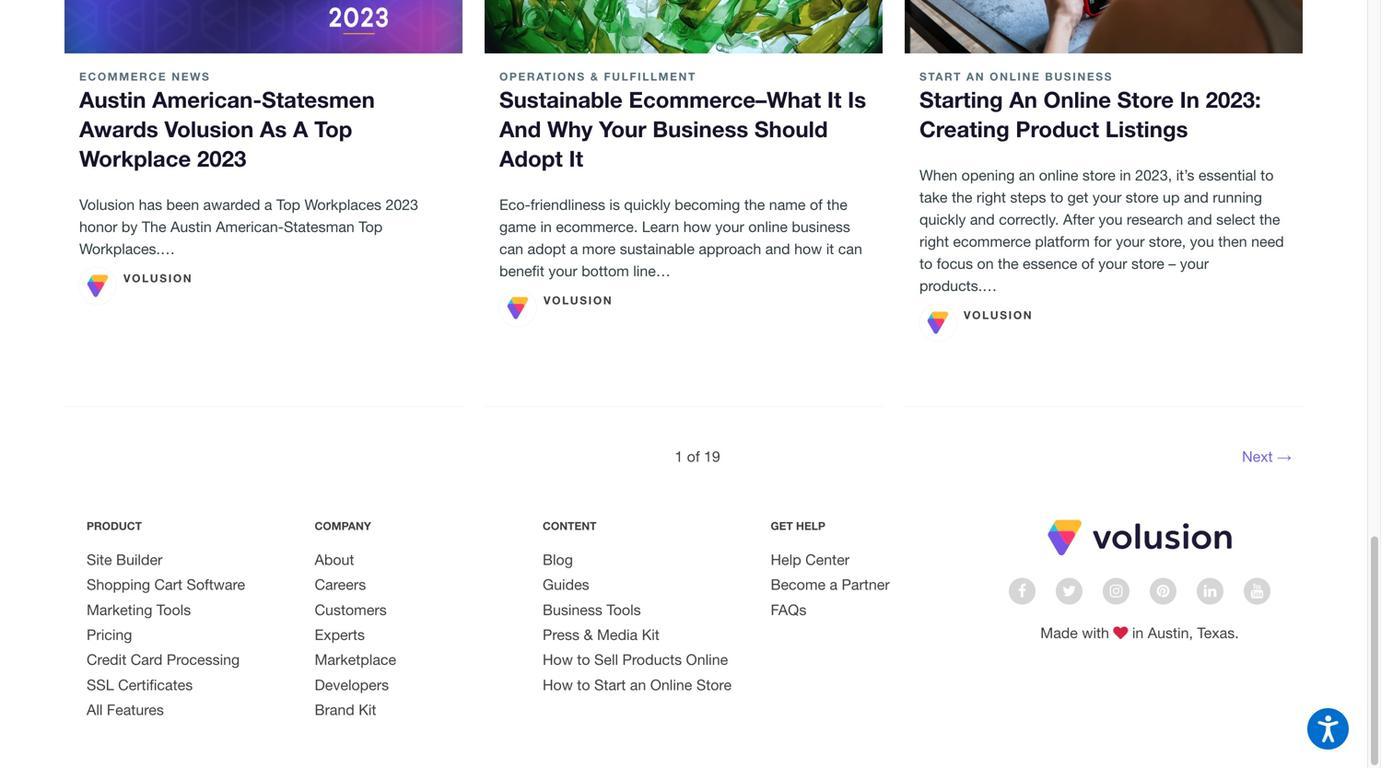 Task type: locate. For each thing, give the bounding box(es) containing it.
online up starting
[[990, 70, 1041, 83]]

how down becoming
[[684, 218, 712, 235]]

store down how to sell products online 'link' on the bottom of page
[[697, 677, 732, 694]]

0 horizontal spatial store
[[697, 677, 732, 694]]

made with
[[1041, 625, 1114, 642]]

& down "business tools" link
[[584, 627, 593, 644]]

sustainable
[[500, 86, 623, 112]]

1 horizontal spatial store
[[1118, 86, 1174, 112]]

careers
[[315, 577, 366, 594]]

with
[[1082, 625, 1110, 642]]

content
[[543, 520, 597, 533]]

0 horizontal spatial how
[[684, 218, 712, 235]]

1 horizontal spatial business
[[653, 116, 749, 142]]

store up get
[[1083, 167, 1116, 184]]

can right it
[[839, 240, 863, 258]]

research
[[1127, 211, 1184, 228]]

statesmen
[[262, 86, 375, 112]]

1 horizontal spatial top
[[314, 116, 353, 142]]

your right for
[[1116, 233, 1145, 250]]

1 vertical spatial american-
[[216, 218, 284, 235]]

sustainable ecommerce–what it is and why your business should adopt it image
[[485, 0, 883, 53]]

top
[[314, 116, 353, 142], [276, 196, 301, 213], [359, 218, 383, 235]]

store inside blog guides business tools press & media kit how to sell products online how to start an online store
[[697, 677, 732, 694]]

eco-friendliness is quickly becoming the name of the game in ecommerce. learn how your online business can adopt a more sustainable approach and how it can benefit your bottom line…
[[500, 196, 863, 280]]

you up for
[[1099, 211, 1123, 228]]

0 vertical spatial how
[[684, 218, 712, 235]]

0 horizontal spatial start
[[595, 677, 626, 694]]

open accessibe: accessibility options, statement and help image
[[1318, 716, 1339, 743]]

&
[[591, 70, 600, 83], [584, 627, 593, 644]]

can down game
[[500, 240, 524, 258]]

workplaces.…
[[79, 240, 175, 258]]

online up listings
[[1044, 86, 1112, 112]]

of right 1
[[687, 448, 700, 465]]

2 how from the top
[[543, 677, 573, 694]]

start up starting
[[920, 70, 962, 83]]

1 vertical spatial help
[[771, 552, 802, 569]]

volusion link down the workplaces.… at the left top
[[79, 268, 193, 305]]

austin
[[79, 86, 146, 112], [171, 218, 212, 235]]

0 vertical spatial you
[[1099, 211, 1123, 228]]

of inside "when opening an online store in 2023, it's essential to take the right steps to get your store up and running quickly and correctly. after you research and select the right ecommerce platform for your store, you then need to focus on the essence of your store – your products.…"
[[1082, 255, 1095, 272]]

2 horizontal spatial top
[[359, 218, 383, 235]]

volusion down bottom
[[544, 294, 613, 307]]

0 vertical spatial store
[[1118, 86, 1174, 112]]

credit
[[87, 652, 127, 669]]

product up get
[[1016, 116, 1100, 142]]

product up site builder link
[[87, 520, 142, 533]]

1 can from the left
[[500, 240, 524, 258]]

austin down been
[[171, 218, 212, 235]]

kit down developers
[[359, 702, 377, 719]]

to
[[1261, 167, 1274, 184], [1051, 189, 1064, 206], [920, 255, 933, 272], [577, 652, 590, 669], [577, 677, 590, 694]]

& inside blog guides business tools press & media kit how to sell products online how to start an online store
[[584, 627, 593, 644]]

workplaces
[[305, 196, 382, 213]]

top up statesman
[[276, 196, 301, 213]]

2 vertical spatial business
[[543, 602, 603, 619]]

your up approach
[[716, 218, 745, 235]]

when
[[920, 167, 958, 184]]

marketing
[[87, 602, 152, 619]]

online
[[990, 70, 1041, 83], [1044, 86, 1112, 112], [686, 652, 728, 669], [651, 677, 693, 694]]

sell
[[595, 652, 619, 669]]

1 horizontal spatial can
[[839, 240, 863, 258]]

0 vertical spatial product
[[1016, 116, 1100, 142]]

online up get
[[1040, 167, 1079, 184]]

store,
[[1149, 233, 1187, 250]]

store down 2023,
[[1126, 189, 1159, 206]]

in inside "when opening an online store in 2023, it's essential to take the right steps to get your store up and running quickly and correctly. after you research and select the right ecommerce platform for your store, you then need to focus on the essence of your store – your products.…"
[[1120, 167, 1132, 184]]

online inside eco-friendliness is quickly becoming the name of the game in ecommerce. learn how your online business can adopt a more sustainable approach and how it can benefit your bottom line…
[[749, 218, 788, 235]]

1 horizontal spatial of
[[810, 196, 823, 213]]

eco-
[[500, 196, 531, 213]]

can
[[500, 240, 524, 258], [839, 240, 863, 258]]

0 vertical spatial start
[[920, 70, 962, 83]]

american- down awarded
[[216, 218, 284, 235]]

a
[[293, 116, 308, 142], [264, 196, 272, 213], [570, 240, 578, 258], [830, 577, 838, 594]]

volusion down the workplaces.… at the left top
[[124, 272, 193, 285]]

1 vertical spatial online
[[749, 218, 788, 235]]

how
[[684, 218, 712, 235], [795, 240, 822, 258]]

0 vertical spatial top
[[314, 116, 353, 142]]

kit for brand
[[359, 702, 377, 719]]

0 vertical spatial kit
[[642, 627, 660, 644]]

top inside ecommerce news austin american-statesmen awards volusion as a top workplace 2023
[[314, 116, 353, 142]]

1 horizontal spatial kit
[[642, 627, 660, 644]]

2023
[[197, 145, 246, 171], [386, 196, 419, 213]]

get help
[[771, 520, 826, 533]]

the
[[952, 189, 973, 206], [745, 196, 765, 213], [827, 196, 848, 213], [1260, 211, 1281, 228], [998, 255, 1019, 272]]

and left select on the right top of the page
[[1188, 211, 1213, 228]]

0 horizontal spatial tools
[[157, 602, 191, 619]]

1 vertical spatial of
[[1082, 255, 1095, 272]]

a right as
[[293, 116, 308, 142]]

becoming
[[675, 196, 741, 213]]

of up business
[[810, 196, 823, 213]]

more
[[582, 240, 616, 258]]

it
[[827, 240, 835, 258]]

help inside the 'help center become a partner faqs'
[[771, 552, 802, 569]]

how
[[543, 652, 573, 669], [543, 677, 573, 694]]

quickly down take
[[920, 211, 966, 228]]

2 horizontal spatial of
[[1082, 255, 1095, 272]]

1 horizontal spatial right
[[977, 189, 1006, 206]]

in austin, texas.
[[1129, 625, 1239, 642]]

card
[[131, 652, 163, 669]]

austin down ecommerce
[[79, 86, 146, 112]]

of inside pagination navigation
[[687, 448, 700, 465]]

ssl certificates link
[[87, 677, 193, 694]]

right
[[977, 189, 1006, 206], [920, 233, 949, 250]]

1 vertical spatial 2023
[[386, 196, 419, 213]]

1 horizontal spatial product
[[1016, 116, 1100, 142]]

become
[[771, 577, 826, 594]]

pricing link
[[87, 627, 132, 644]]

0 horizontal spatial top
[[276, 196, 301, 213]]

kit inside blog guides business tools press & media kit how to sell products online how to start an online store
[[642, 627, 660, 644]]

to down press & media kit link
[[577, 677, 590, 694]]

volusion link
[[79, 268, 193, 305], [500, 290, 613, 327], [920, 305, 1034, 341]]

business down guides link
[[543, 602, 603, 619]]

0 horizontal spatial austin
[[79, 86, 146, 112]]

right up the focus
[[920, 233, 949, 250]]

of
[[810, 196, 823, 213], [1082, 255, 1095, 272], [687, 448, 700, 465]]

2023:
[[1206, 86, 1262, 112]]

to left get
[[1051, 189, 1064, 206]]

processing
[[167, 652, 240, 669]]

creating
[[920, 116, 1010, 142]]

2 tools from the left
[[607, 602, 641, 619]]

business down 'starting an online store in 2023: creating product listings' image
[[1046, 70, 1113, 83]]

1 vertical spatial &
[[584, 627, 593, 644]]

1 horizontal spatial tools
[[607, 602, 641, 619]]

volusion has been awarded a top workplaces 2023 honor by the austin american-statesman top workplaces.…
[[79, 196, 419, 258]]

kit up products
[[642, 627, 660, 644]]

company
[[315, 520, 371, 533]]

kit inside about careers customers experts marketplace developers brand kit
[[359, 702, 377, 719]]

2 vertical spatial top
[[359, 218, 383, 235]]

1 vertical spatial business
[[653, 116, 749, 142]]

in left 2023,
[[1120, 167, 1132, 184]]

0 vertical spatial &
[[591, 70, 600, 83]]

0 vertical spatial how
[[543, 652, 573, 669]]

and down name
[[766, 240, 791, 258]]

0 vertical spatial business
[[1046, 70, 1113, 83]]

bottom
[[582, 263, 629, 280]]

in left 2023:
[[1180, 86, 1200, 112]]

volusion link down benefit
[[500, 290, 613, 327]]

you
[[1099, 211, 1123, 228], [1191, 233, 1215, 250]]

1 horizontal spatial austin
[[171, 218, 212, 235]]

how left it
[[795, 240, 822, 258]]

1 vertical spatial austin
[[171, 218, 212, 235]]

up
[[1163, 189, 1180, 206]]

quickly up learn
[[624, 196, 671, 213]]

store
[[1118, 86, 1174, 112], [697, 677, 732, 694]]

press & media kit link
[[543, 627, 660, 644]]

business
[[1046, 70, 1113, 83], [653, 116, 749, 142], [543, 602, 603, 619]]

1 vertical spatial how
[[543, 677, 573, 694]]

store left –
[[1132, 255, 1165, 272]]

1 vertical spatial kit
[[359, 702, 377, 719]]

quickly inside eco-friendliness is quickly becoming the name of the game in ecommerce. learn how your online business can adopt a more sustainable approach and how it can benefit your bottom line…
[[624, 196, 671, 213]]

0 horizontal spatial quickly
[[624, 196, 671, 213]]

online down name
[[749, 218, 788, 235]]

american- down news
[[152, 86, 262, 112]]

tools down cart
[[157, 602, 191, 619]]

ecommerce software by volusion image
[[1045, 518, 1235, 558]]

0 vertical spatial it
[[828, 86, 842, 112]]

1 vertical spatial start
[[595, 677, 626, 694]]

take
[[920, 189, 948, 206]]

kit for media
[[642, 627, 660, 644]]

0 vertical spatial of
[[810, 196, 823, 213]]

start down sell
[[595, 677, 626, 694]]

to up running
[[1261, 167, 1274, 184]]

your down for
[[1099, 255, 1128, 272]]

1 horizontal spatial how
[[795, 240, 822, 258]]

and up adopt on the left top of page
[[500, 116, 541, 142]]

credit card processing link
[[87, 652, 240, 669]]

need
[[1252, 233, 1285, 250]]

tools inside blog guides business tools press & media kit how to sell products online how to start an online store
[[607, 602, 641, 619]]

start inside blog guides business tools press & media kit how to sell products online how to start an online store
[[595, 677, 626, 694]]

0 horizontal spatial business
[[543, 602, 603, 619]]

help right get
[[796, 520, 826, 533]]

1 horizontal spatial 2023
[[386, 196, 419, 213]]

ecommerce
[[953, 233, 1031, 250]]

volusion up the honor
[[79, 196, 135, 213]]

top down 'statesmen'
[[314, 116, 353, 142]]

2 horizontal spatial business
[[1046, 70, 1113, 83]]

american- inside volusion has been awarded a top workplaces 2023 honor by the austin american-statesman top workplaces.…
[[216, 218, 284, 235]]

business inside blog guides business tools press & media kit how to sell products online how to start an online store
[[543, 602, 603, 619]]

a inside the 'help center become a partner faqs'
[[830, 577, 838, 594]]

1 vertical spatial store
[[697, 677, 732, 694]]

0 horizontal spatial of
[[687, 448, 700, 465]]

faqs link
[[771, 602, 807, 619]]

partner
[[842, 577, 890, 594]]

volusion link down products.… at the top
[[920, 305, 1034, 341]]

0 vertical spatial right
[[977, 189, 1006, 206]]

you left the "then"
[[1191, 233, 1215, 250]]

been
[[166, 196, 199, 213]]

product inside start an online business starting an online store in 2023: creating product listings
[[1016, 116, 1100, 142]]

2 vertical spatial of
[[687, 448, 700, 465]]

careers link
[[315, 577, 366, 594]]

1 horizontal spatial quickly
[[920, 211, 966, 228]]

0 vertical spatial online
[[1040, 167, 1079, 184]]

volusion inside volusion has been awarded a top workplaces 2023 honor by the austin american-statesman top workplaces.…
[[79, 196, 135, 213]]

1 vertical spatial how
[[795, 240, 822, 258]]

0 horizontal spatial volusion link
[[79, 268, 193, 305]]

get
[[1068, 189, 1089, 206]]

right down opening
[[977, 189, 1006, 206]]

a left more
[[570, 240, 578, 258]]

2023 up awarded
[[197, 145, 246, 171]]

faqs
[[771, 602, 807, 619]]

name
[[769, 196, 806, 213]]

an up starting
[[967, 70, 986, 83]]

next →
[[1243, 448, 1292, 465]]

for
[[1094, 233, 1112, 250]]

1 horizontal spatial online
[[1040, 167, 1079, 184]]

volusion down news
[[164, 116, 254, 142]]

it down why
[[569, 145, 584, 171]]

0 horizontal spatial product
[[87, 520, 142, 533]]

in up adopt
[[541, 218, 552, 235]]

0 horizontal spatial 2023
[[197, 145, 246, 171]]

2023 right workplaces
[[386, 196, 419, 213]]

the left name
[[745, 196, 765, 213]]

0 horizontal spatial it
[[569, 145, 584, 171]]

a down 'center'
[[830, 577, 838, 594]]

listings
[[1106, 116, 1189, 142]]

& up sustainable on the left top of page
[[591, 70, 600, 83]]

0 horizontal spatial can
[[500, 240, 524, 258]]

ecommerce news austin american-statesmen awards volusion as a top workplace 2023
[[79, 70, 375, 171]]

store up listings
[[1118, 86, 1174, 112]]

an up steps
[[1019, 167, 1035, 184]]

0 horizontal spatial online
[[749, 218, 788, 235]]

0 vertical spatial american-
[[152, 86, 262, 112]]

blog link
[[543, 552, 573, 569]]

opening
[[962, 167, 1015, 184]]

a right awarded
[[264, 196, 272, 213]]

2023 inside volusion has been awarded a top workplaces 2023 honor by the austin american-statesman top workplaces.…
[[386, 196, 419, 213]]

business down ecommerce–what
[[653, 116, 749, 142]]

pagination navigation
[[61, 437, 1307, 477]]

it
[[828, 86, 842, 112], [569, 145, 584, 171]]

0 vertical spatial 2023
[[197, 145, 246, 171]]

1 vertical spatial top
[[276, 196, 301, 213]]

become a partner link
[[771, 577, 890, 594]]

0 vertical spatial austin
[[79, 86, 146, 112]]

to left the focus
[[920, 255, 933, 272]]

help up become
[[771, 552, 802, 569]]

1 horizontal spatial volusion link
[[500, 290, 613, 327]]

1 horizontal spatial start
[[920, 70, 962, 83]]

volusion down products.… at the top
[[964, 309, 1034, 322]]

the right take
[[952, 189, 973, 206]]

start inside start an online business starting an online store in 2023: creating product listings
[[920, 70, 962, 83]]

customers link
[[315, 602, 387, 619]]

ecommerce
[[79, 70, 167, 83]]

online right products
[[686, 652, 728, 669]]

help
[[796, 520, 826, 533], [771, 552, 802, 569]]

2 horizontal spatial volusion link
[[920, 305, 1034, 341]]

developers link
[[315, 677, 389, 694]]

volusion link for sustainable ecommerce–what it is and why your business should adopt it
[[500, 290, 613, 327]]

1 tools from the left
[[157, 602, 191, 619]]

of down for
[[1082, 255, 1095, 272]]

the right on
[[998, 255, 1019, 272]]

guides
[[543, 577, 590, 594]]

0 horizontal spatial right
[[920, 233, 949, 250]]

follow volusion on youtube image
[[1251, 585, 1264, 599]]

1 vertical spatial you
[[1191, 233, 1215, 250]]

software
[[187, 577, 245, 594]]

it left is
[[828, 86, 842, 112]]

0 horizontal spatial kit
[[359, 702, 377, 719]]

how to sell products online link
[[543, 652, 728, 669]]

tools up the 'media'
[[607, 602, 641, 619]]

an down how to sell products online 'link' on the bottom of page
[[630, 677, 646, 694]]

top down workplaces
[[359, 218, 383, 235]]



Task type: vqa. For each thing, say whether or not it's contained in the screenshot.
automated bidding strategies link
no



Task type: describe. For each thing, give the bounding box(es) containing it.
ecommerce.
[[556, 218, 638, 235]]

shopping
[[87, 577, 150, 594]]

has
[[139, 196, 162, 213]]

2 can from the left
[[839, 240, 863, 258]]

an inside "when opening an online store in 2023, it's essential to take the right steps to get your store up and running quickly and correctly. after you research and select the right ecommerce platform for your store, you then need to focus on the essence of your store – your products.…"
[[1019, 167, 1035, 184]]

online inside "when opening an online store in 2023, it's essential to take the right steps to get your store up and running quickly and correctly. after you research and select the right ecommerce platform for your store, you then need to focus on the essence of your store – your products.…"
[[1040, 167, 1079, 184]]

volusion link for starting an online store in 2023: creating product listings
[[920, 305, 1034, 341]]

statesman
[[284, 218, 355, 235]]

and inside operations & fulfillment sustainable ecommerce–what it is and why your business should adopt it
[[500, 116, 541, 142]]

as
[[260, 116, 287, 142]]

awarded
[[203, 196, 260, 213]]

american- inside ecommerce news austin american-statesmen awards volusion as a top workplace 2023
[[152, 86, 262, 112]]

it's
[[1177, 167, 1195, 184]]

friendliness
[[531, 196, 606, 213]]

2 vertical spatial store
[[1132, 255, 1165, 272]]

a inside volusion has been awarded a top workplaces 2023 honor by the austin american-statesman top workplaces.…
[[264, 196, 272, 213]]

volusion for sustainable ecommerce–what it is and why your business should adopt it
[[544, 294, 613, 307]]

volusion for austin american-statesmen awards volusion as a top workplace 2023
[[124, 272, 193, 285]]

the
[[142, 218, 166, 235]]

0 vertical spatial help
[[796, 520, 826, 533]]

marketplace link
[[315, 652, 396, 669]]

approach
[[699, 240, 762, 258]]

ecommerce–what
[[629, 86, 822, 112]]

a inside eco-friendliness is quickly becoming the name of the game in ecommerce. learn how your online business can adopt a more sustainable approach and how it can benefit your bottom line…
[[570, 240, 578, 258]]

and up ecommerce
[[970, 211, 995, 228]]

should
[[755, 116, 828, 142]]

starting an online store in 2023: creating product listings image
[[905, 0, 1303, 53]]

texas.
[[1198, 625, 1239, 642]]

volusion inside ecommerce news austin american-statesmen awards volusion as a top workplace 2023
[[164, 116, 254, 142]]

the up business
[[827, 196, 848, 213]]

volusion for starting an online store in 2023: creating product listings
[[964, 309, 1034, 322]]

follow volusion on twitter image
[[1063, 585, 1077, 599]]

an inside blog guides business tools press & media kit how to sell products online how to start an online store
[[630, 677, 646, 694]]

follow volusion on linkedin image
[[1204, 585, 1217, 599]]

brand
[[315, 702, 355, 719]]

by
[[122, 218, 138, 235]]

your right get
[[1093, 189, 1122, 206]]

austin inside ecommerce news austin american-statesmen awards volusion as a top workplace 2023
[[79, 86, 146, 112]]

operations & fulfillment sustainable ecommerce–what it is and why your business should adopt it
[[500, 70, 867, 171]]

adopt
[[528, 240, 566, 258]]

site
[[87, 552, 112, 569]]

follow volusion on pinterest image
[[1157, 585, 1170, 599]]

1 how from the top
[[543, 652, 573, 669]]

austin american-statesmen awards volusion as a top workplace 2023 image
[[65, 0, 463, 53]]

ssl
[[87, 677, 114, 694]]

quickly inside "when opening an online store in 2023, it's essential to take the right steps to get your store up and running quickly and correctly. after you research and select the right ecommerce platform for your store, you then need to focus on the essence of your store – your products.…"
[[920, 211, 966, 228]]

in right heart icon
[[1133, 625, 1144, 642]]

in inside eco-friendliness is quickly becoming the name of the game in ecommerce. learn how your online business can adopt a more sustainable approach and how it can benefit your bottom line…
[[541, 218, 552, 235]]

to left sell
[[577, 652, 590, 669]]

honor
[[79, 218, 118, 235]]

customers
[[315, 602, 387, 619]]

press
[[543, 627, 580, 644]]

austin,
[[1148, 625, 1194, 642]]

media
[[597, 627, 638, 644]]

marketing tools link
[[87, 602, 191, 619]]

essential
[[1199, 167, 1257, 184]]

blog guides business tools press & media kit how to sell products online how to start an online store
[[543, 552, 732, 694]]

the up need
[[1260, 211, 1281, 228]]

volusion link for austin american-statesmen awards volusion as a top workplace 2023
[[79, 268, 193, 305]]

fulfillment
[[604, 70, 697, 83]]

sustainable
[[620, 240, 695, 258]]

business tools link
[[543, 602, 641, 619]]

brand kit link
[[315, 702, 377, 719]]

operations
[[500, 70, 586, 83]]

news
[[172, 70, 211, 83]]

next
[[1243, 448, 1273, 465]]

made
[[1041, 625, 1078, 642]]

online down products
[[651, 677, 693, 694]]

after
[[1064, 211, 1095, 228]]

1 vertical spatial it
[[569, 145, 584, 171]]

and inside eco-friendliness is quickly becoming the name of the game in ecommerce. learn how your online business can adopt a more sustainable approach and how it can benefit your bottom line…
[[766, 240, 791, 258]]

cart
[[154, 577, 183, 594]]

heart image
[[1114, 627, 1129, 641]]

follow volusion on instagram image
[[1110, 585, 1123, 599]]

shopping cart software link
[[87, 577, 245, 594]]

2023 inside ecommerce news austin american-statesmen awards volusion as a top workplace 2023
[[197, 145, 246, 171]]

select
[[1217, 211, 1256, 228]]

products
[[623, 652, 682, 669]]

workplace
[[79, 145, 191, 171]]

all features link
[[87, 702, 164, 719]]

1
[[675, 448, 683, 465]]

is
[[848, 86, 867, 112]]

19
[[704, 448, 721, 465]]

certificates
[[118, 677, 193, 694]]

get
[[771, 520, 793, 533]]

1 vertical spatial product
[[87, 520, 142, 533]]

→
[[1278, 448, 1292, 465]]

your right –
[[1180, 255, 1209, 272]]

line…
[[633, 263, 671, 280]]

products.…
[[920, 277, 997, 294]]

why
[[548, 116, 593, 142]]

1 of 19
[[675, 448, 721, 465]]

guides link
[[543, 577, 590, 594]]

in inside start an online business starting an online store in 2023: creating product listings
[[1180, 86, 1200, 112]]

of inside eco-friendliness is quickly becoming the name of the game in ecommerce. learn how your online business can adopt a more sustainable approach and how it can benefit your bottom line…
[[810, 196, 823, 213]]

next → link
[[1232, 440, 1303, 474]]

developers
[[315, 677, 389, 694]]

business inside start an online business starting an online store in 2023: creating product listings
[[1046, 70, 1113, 83]]

starting
[[920, 86, 1003, 112]]

features
[[107, 702, 164, 719]]

about careers customers experts marketplace developers brand kit
[[315, 552, 396, 719]]

business inside operations & fulfillment sustainable ecommerce–what it is and why your business should adopt it
[[653, 116, 749, 142]]

platform
[[1035, 233, 1090, 250]]

your down adopt
[[549, 263, 578, 280]]

running
[[1213, 189, 1263, 206]]

austin inside volusion has been awarded a top workplaces 2023 honor by the austin american-statesman top workplaces.…
[[171, 218, 212, 235]]

follow volusion on facebook image
[[1018, 585, 1027, 599]]

tools inside site builder shopping cart software marketing tools pricing credit card processing ssl certificates all features
[[157, 602, 191, 619]]

and down it's
[[1184, 189, 1209, 206]]

an right starting
[[1010, 86, 1038, 112]]

adopt
[[500, 145, 563, 171]]

1 horizontal spatial you
[[1191, 233, 1215, 250]]

when opening an online store in 2023, it's essential to take the right steps to get your store up and running quickly and correctly. after you research and select the right ecommerce platform for your store, you then need to focus on the essence of your store – your products.…
[[920, 167, 1285, 294]]

1 vertical spatial right
[[920, 233, 949, 250]]

a inside ecommerce news austin american-statesmen awards volusion as a top workplace 2023
[[293, 116, 308, 142]]

0 vertical spatial store
[[1083, 167, 1116, 184]]

store inside start an online business starting an online store in 2023: creating product listings
[[1118, 86, 1174, 112]]

how to start an online store link
[[543, 677, 732, 694]]

blog
[[543, 552, 573, 569]]

0 horizontal spatial you
[[1099, 211, 1123, 228]]

1 horizontal spatial it
[[828, 86, 842, 112]]

builder
[[116, 552, 163, 569]]

correctly.
[[999, 211, 1059, 228]]

1 vertical spatial store
[[1126, 189, 1159, 206]]

game
[[500, 218, 536, 235]]

business
[[792, 218, 851, 235]]

benefit
[[500, 263, 545, 280]]

steps
[[1011, 189, 1047, 206]]

start an online business starting an online store in 2023: creating product listings
[[920, 70, 1262, 142]]

& inside operations & fulfillment sustainable ecommerce–what it is and why your business should adopt it
[[591, 70, 600, 83]]



